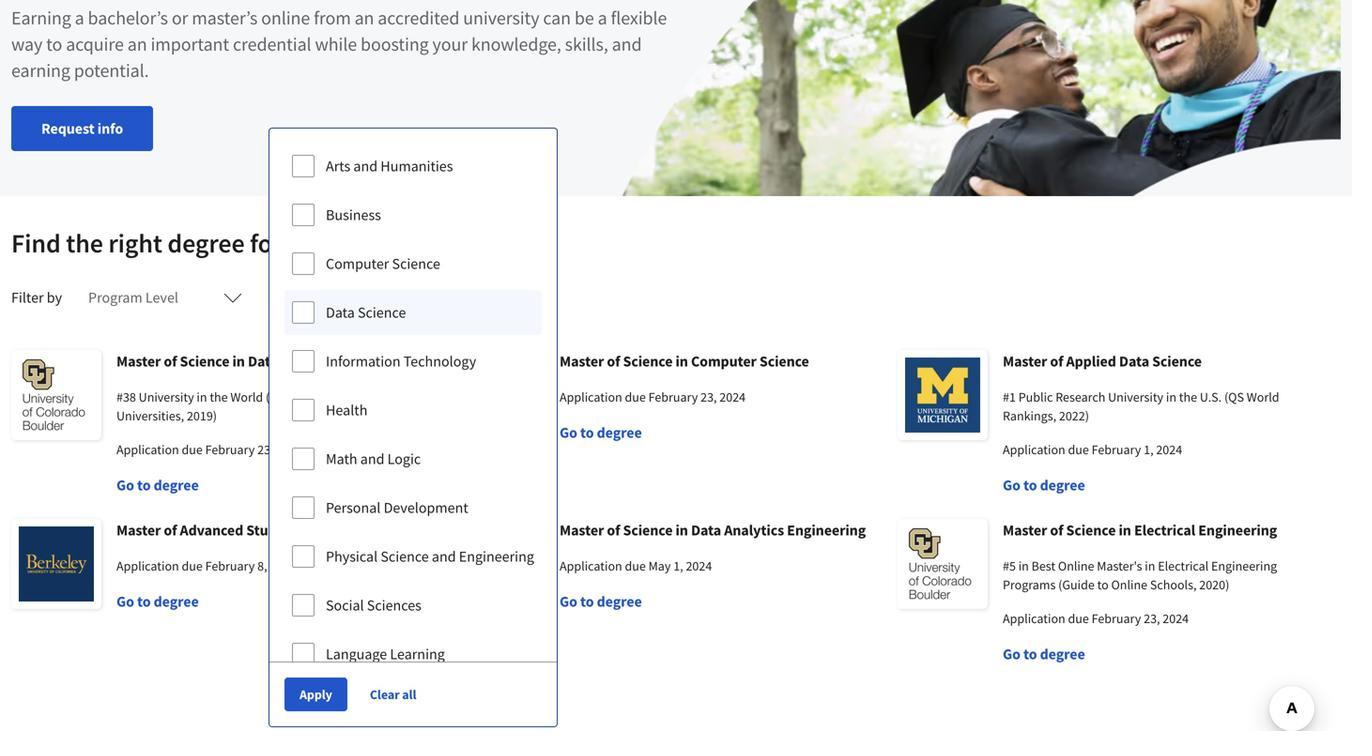 Task type: describe. For each thing, give the bounding box(es) containing it.
logic
[[387, 450, 421, 469]]

#1 public research university in the u.s. (qs world rankings, 2022)
[[1003, 389, 1279, 424]]

info
[[97, 119, 123, 138]]

to inside earning a bachelor's or master's online from an accredited university can be a flexible way to acquire an important credential while boosting your knowledge, skills, and earning potential.
[[46, 32, 62, 56]]

by
[[47, 288, 62, 307]]

in inside '#1 public research university in the u.s. (qs world rankings, 2022)'
[[1166, 389, 1176, 406]]

apply button
[[284, 678, 347, 712]]

research
[[1056, 389, 1105, 406]]

development
[[384, 499, 468, 517]]

master for master of science in data analytics engineering
[[560, 521, 604, 540]]

february for master of applied data science
[[1092, 441, 1141, 458]]

request info button
[[11, 106, 153, 151]]

master for master of science in data science
[[116, 352, 161, 371]]

of for master of advanced study in engineering
[[164, 521, 177, 540]]

university inside '#1 public research university in the u.s. (qs world rankings, 2022)'
[[1108, 389, 1163, 406]]

information technology
[[326, 352, 476, 371]]

data science
[[326, 303, 406, 322]]

due left may
[[625, 558, 646, 575]]

for
[[250, 227, 282, 260]]

computer science
[[326, 254, 440, 273]]

23, for master of science in electrical engineering
[[1144, 610, 1160, 627]]

1 horizontal spatial computer
[[691, 352, 757, 371]]

online
[[261, 6, 310, 30]]

of for master of applied data science
[[1050, 352, 1063, 371]]

data left analytics
[[691, 521, 721, 540]]

computer inside options list list box
[[326, 254, 389, 273]]

2022)
[[1059, 407, 1089, 424]]

boosting
[[361, 32, 429, 56]]

master's
[[192, 6, 257, 30]]

application due february 23, 2024 for master of science in electrical engineering
[[1003, 610, 1189, 627]]

#5 in best online master's in electrical engineering programs (guide to online schools, 2020)
[[1003, 558, 1277, 593]]

due down (guide
[[1068, 610, 1089, 627]]

earning
[[11, 59, 70, 82]]

be
[[575, 6, 594, 30]]

1 horizontal spatial application due february 23, 2024
[[560, 389, 746, 406]]

schools,
[[1150, 577, 1197, 593]]

master's
[[1097, 558, 1142, 575]]

(guide
[[1058, 577, 1095, 593]]

from
[[314, 6, 351, 30]]

master of science in data analytics engineering
[[560, 521, 866, 540]]

master of advanced study in engineering
[[116, 521, 382, 540]]

1 horizontal spatial online
[[1111, 577, 1147, 593]]

knowledge,
[[471, 32, 561, 56]]

8,
[[257, 558, 267, 575]]

1 a from the left
[[75, 6, 84, 30]]

application due february 1, 2024
[[1003, 441, 1182, 458]]

can
[[543, 6, 571, 30]]

clear
[[370, 686, 400, 703]]

and down development on the bottom of the page
[[432, 547, 456, 566]]

0 vertical spatial 23,
[[701, 389, 717, 406]]

2020)
[[1199, 577, 1229, 593]]

business
[[326, 206, 381, 224]]

request info
[[41, 119, 123, 138]]

northeastern university image
[[454, 519, 545, 609]]

universities,
[[116, 407, 184, 424]]

2024 down schools,
[[1163, 610, 1189, 627]]

and right math
[[360, 450, 384, 469]]

social
[[326, 596, 364, 615]]

electrical inside #5 in best online master's in electrical engineering programs (guide to online schools, 2020)
[[1158, 558, 1209, 575]]

analytics
[[724, 521, 784, 540]]

university of colorado boulder image for master of science in data science
[[11, 350, 101, 440]]

1, for may
[[673, 558, 683, 575]]

sciences
[[367, 596, 421, 615]]

1, for february
[[1144, 441, 1154, 458]]

filter
[[11, 288, 44, 307]]

master of science in computer science
[[560, 352, 809, 371]]

bachelor's
[[88, 6, 168, 30]]

subject button
[[268, 275, 402, 320]]

arts
[[326, 157, 350, 176]]

#38 university in the world (academic ranking of world universities, 2019)
[[116, 389, 420, 424]]

math
[[326, 450, 357, 469]]

2024 down master of science in data analytics engineering in the bottom of the page
[[686, 558, 712, 575]]

clear all
[[370, 686, 416, 703]]

master of applied data science
[[1003, 352, 1202, 371]]

important
[[151, 32, 229, 56]]

options list list box
[[269, 129, 557, 677]]

data inside options list list box
[[326, 303, 355, 322]]

applied
[[1066, 352, 1116, 371]]

programs
[[1003, 577, 1056, 593]]

february for master of science in electrical engineering
[[1092, 610, 1141, 627]]

apply
[[300, 686, 332, 703]]

0 vertical spatial an
[[355, 6, 374, 30]]

study
[[246, 521, 284, 540]]

arts and humanities
[[326, 157, 453, 176]]

of for master of science in electrical engineering
[[1050, 521, 1063, 540]]

social sciences
[[326, 596, 421, 615]]

personal
[[326, 499, 381, 517]]

(academic
[[266, 389, 323, 406]]

humanities
[[381, 157, 453, 176]]

or
[[172, 6, 188, 30]]

master for master of science in computer science
[[560, 352, 604, 371]]

university of california, berkeley image
[[11, 519, 101, 609]]

technology
[[404, 352, 476, 371]]

data up #38 university in the world (academic ranking of world universities, 2019)
[[248, 352, 278, 371]]

actions toolbar
[[269, 662, 557, 727]]



Task type: vqa. For each thing, say whether or not it's contained in the screenshot.
"media,"
no



Task type: locate. For each thing, give the bounding box(es) containing it.
find the right degree for you
[[11, 227, 329, 260]]

university
[[463, 6, 539, 30]]

1 vertical spatial application due february 23, 2024
[[116, 441, 302, 458]]

world
[[230, 389, 263, 406], [387, 389, 420, 406], [1247, 389, 1279, 406]]

find
[[11, 227, 61, 260]]

2 horizontal spatial university of colorado boulder image
[[898, 519, 988, 609]]

engineering inside options list list box
[[459, 547, 534, 566]]

of for master of science in computer science
[[607, 352, 620, 371]]

2024 down #38 university in the world (academic ranking of world universities, 2019)
[[276, 441, 302, 458]]

2024 down '#1 public research university in the u.s. (qs world rankings, 2022)'
[[1156, 441, 1182, 458]]

#5
[[1003, 558, 1016, 575]]

university of colorado boulder image for master of science in computer science
[[454, 350, 545, 440]]

ranking
[[326, 389, 371, 406]]

application due february 23, 2024
[[560, 389, 746, 406], [116, 441, 302, 458], [1003, 610, 1189, 627]]

of
[[164, 352, 177, 371], [607, 352, 620, 371], [1050, 352, 1063, 371], [373, 389, 384, 406], [164, 521, 177, 540], [607, 521, 620, 540], [1050, 521, 1063, 540]]

a
[[75, 6, 84, 30], [598, 6, 607, 30]]

2 a from the left
[[598, 6, 607, 30]]

engineering
[[303, 521, 382, 540], [787, 521, 866, 540], [1198, 521, 1277, 540], [459, 547, 534, 566], [1211, 558, 1277, 575]]

0 horizontal spatial computer
[[326, 254, 389, 273]]

2024 right 8,
[[270, 558, 296, 575]]

electrical
[[1134, 521, 1195, 540], [1158, 558, 1209, 575]]

your
[[432, 32, 468, 56]]

electrical up schools,
[[1158, 558, 1209, 575]]

master of science in electrical engineering
[[1003, 521, 1277, 540]]

1 vertical spatial 23,
[[257, 441, 274, 458]]

information
[[326, 352, 401, 371]]

earning a bachelor's or master's online from an accredited university can be a flexible way to acquire an important credential while boosting your knowledge, skills, and earning potential.
[[11, 6, 667, 82]]

of for master of science in data science
[[164, 352, 177, 371]]

may
[[648, 558, 671, 575]]

1,
[[1144, 441, 1154, 458], [673, 558, 683, 575]]

and
[[612, 32, 642, 56], [353, 157, 378, 176], [360, 450, 384, 469], [432, 547, 456, 566]]

0 vertical spatial computer
[[326, 254, 389, 273]]

2 vertical spatial application due february 23, 2024
[[1003, 610, 1189, 627]]

0 vertical spatial application due february 23, 2024
[[560, 389, 746, 406]]

accredited
[[378, 6, 459, 30]]

acquire
[[66, 32, 124, 56]]

earning
[[11, 6, 71, 30]]

you
[[287, 227, 329, 260]]

advanced
[[180, 521, 243, 540]]

an right from
[[355, 6, 374, 30]]

february
[[648, 389, 698, 406], [205, 441, 255, 458], [1092, 441, 1141, 458], [205, 558, 255, 575], [1092, 610, 1141, 627]]

3 world from the left
[[1247, 389, 1279, 406]]

0 horizontal spatial world
[[230, 389, 263, 406]]

master
[[116, 352, 161, 371], [560, 352, 604, 371], [1003, 352, 1047, 371], [116, 521, 161, 540], [560, 521, 604, 540], [1003, 521, 1047, 540]]

a right be
[[598, 6, 607, 30]]

february for master of science in data science
[[205, 441, 255, 458]]

and right arts
[[353, 157, 378, 176]]

the
[[66, 227, 103, 260], [210, 389, 228, 406], [1179, 389, 1197, 406]]

1 vertical spatial online
[[1111, 577, 1147, 593]]

data up information
[[326, 303, 355, 322]]

skills,
[[565, 32, 608, 56]]

#1
[[1003, 389, 1016, 406]]

0 horizontal spatial 1,
[[673, 558, 683, 575]]

university down master of applied data science
[[1108, 389, 1163, 406]]

0 horizontal spatial online
[[1058, 558, 1094, 575]]

data
[[326, 303, 355, 322], [248, 352, 278, 371], [1119, 352, 1149, 371], [691, 521, 721, 540]]

application due february 23, 2024 down '2019)'
[[116, 441, 302, 458]]

2024
[[720, 389, 746, 406], [276, 441, 302, 458], [1156, 441, 1182, 458], [270, 558, 296, 575], [686, 558, 712, 575], [1163, 610, 1189, 627]]

flexible
[[611, 6, 667, 30]]

23, down the master of science in computer science
[[701, 389, 717, 406]]

right
[[108, 227, 162, 260]]

learning
[[390, 645, 445, 664]]

university of colorado boulder image for master of science in electrical engineering
[[898, 519, 988, 609]]

2019)
[[187, 407, 217, 424]]

personal development
[[326, 499, 468, 517]]

world for master of science in data science
[[387, 389, 420, 406]]

while
[[315, 32, 357, 56]]

language
[[326, 645, 387, 664]]

due
[[625, 389, 646, 406], [182, 441, 203, 458], [1068, 441, 1089, 458], [182, 558, 203, 575], [625, 558, 646, 575], [1068, 610, 1089, 627]]

application due february 8, 2024
[[116, 558, 296, 575]]

master for master of applied data science
[[1003, 352, 1047, 371]]

way
[[11, 32, 43, 56]]

the inside '#1 public research university in the u.s. (qs world rankings, 2022)'
[[1179, 389, 1197, 406]]

0 horizontal spatial application due february 23, 2024
[[116, 441, 302, 458]]

february down '2019)'
[[205, 441, 255, 458]]

1, down '#1 public research university in the u.s. (qs world rankings, 2022)'
[[1144, 441, 1154, 458]]

go to degree
[[560, 423, 642, 442], [116, 476, 199, 495], [1003, 476, 1085, 495], [116, 592, 199, 611], [560, 592, 642, 611], [1003, 645, 1085, 664]]

the inside #38 university in the world (academic ranking of world universities, 2019)
[[210, 389, 228, 406]]

application due may 1, 2024
[[560, 558, 712, 575]]

1 horizontal spatial a
[[598, 6, 607, 30]]

online down master's
[[1111, 577, 1147, 593]]

1 vertical spatial an
[[127, 32, 147, 56]]

master of science in data science
[[116, 352, 331, 371]]

0 horizontal spatial university
[[139, 389, 194, 406]]

engineering inside #5 in best online master's in electrical engineering programs (guide to online schools, 2020)
[[1211, 558, 1277, 575]]

the left u.s.
[[1179, 389, 1197, 406]]

clear all button
[[362, 678, 424, 712]]

university of michigan image
[[898, 350, 988, 440]]

world inside '#1 public research university in the u.s. (qs world rankings, 2022)'
[[1247, 389, 1279, 406]]

a up acquire
[[75, 6, 84, 30]]

and inside earning a bachelor's or master's online from an accredited university can be a flexible way to acquire an important credential while boosting your knowledge, skills, and earning potential.
[[612, 32, 642, 56]]

1 horizontal spatial 23,
[[701, 389, 717, 406]]

health
[[326, 401, 368, 420]]

1 vertical spatial computer
[[691, 352, 757, 371]]

world down master of science in data science
[[230, 389, 263, 406]]

0 vertical spatial electrical
[[1134, 521, 1195, 540]]

23, down #38 university in the world (academic ranking of world universities, 2019)
[[257, 441, 274, 458]]

best
[[1032, 558, 1055, 575]]

23, down schools,
[[1144, 610, 1160, 627]]

and down flexible
[[612, 32, 642, 56]]

due down '2019)'
[[182, 441, 203, 458]]

1 horizontal spatial 1,
[[1144, 441, 1154, 458]]

0 horizontal spatial an
[[127, 32, 147, 56]]

due down 'advanced'
[[182, 558, 203, 575]]

university of colorado boulder image
[[11, 350, 101, 440], [454, 350, 545, 440], [898, 519, 988, 609]]

language learning
[[326, 645, 445, 664]]

application due february 23, 2024 down the master of science in computer science
[[560, 389, 746, 406]]

1, right may
[[673, 558, 683, 575]]

physical
[[326, 547, 378, 566]]

electrical up #5 in best online master's in electrical engineering programs (guide to online schools, 2020)
[[1134, 521, 1195, 540]]

in inside #38 university in the world (academic ranking of world universities, 2019)
[[197, 389, 207, 406]]

february down '#1 public research university in the u.s. (qs world rankings, 2022)'
[[1092, 441, 1141, 458]]

of for master of science in data analytics engineering
[[607, 521, 620, 540]]

potential.
[[74, 59, 149, 82]]

subject
[[280, 288, 327, 307]]

2 university from the left
[[1108, 389, 1163, 406]]

to inside #5 in best online master's in electrical engineering programs (guide to online schools, 2020)
[[1097, 577, 1109, 593]]

university up universities,
[[139, 389, 194, 406]]

23,
[[701, 389, 717, 406], [257, 441, 274, 458], [1144, 610, 1160, 627]]

1 university from the left
[[139, 389, 194, 406]]

1 horizontal spatial university of colorado boulder image
[[454, 350, 545, 440]]

in
[[232, 352, 245, 371], [676, 352, 688, 371], [197, 389, 207, 406], [1166, 389, 1176, 406], [287, 521, 300, 540], [676, 521, 688, 540], [1119, 521, 1131, 540], [1018, 558, 1029, 575], [1145, 558, 1155, 575]]

master for master of science in electrical engineering
[[1003, 521, 1047, 540]]

0 horizontal spatial a
[[75, 6, 84, 30]]

february left 8,
[[205, 558, 255, 575]]

1 horizontal spatial an
[[355, 6, 374, 30]]

filter by
[[11, 288, 62, 307]]

2 vertical spatial 23,
[[1144, 610, 1160, 627]]

an
[[355, 6, 374, 30], [127, 32, 147, 56]]

rankings,
[[1003, 407, 1056, 424]]

math and logic
[[326, 450, 421, 469]]

2 horizontal spatial world
[[1247, 389, 1279, 406]]

1 horizontal spatial the
[[210, 389, 228, 406]]

data right applied
[[1119, 352, 1149, 371]]

an down bachelor's in the left of the page
[[127, 32, 147, 56]]

degree
[[167, 227, 245, 260], [597, 423, 642, 442], [154, 476, 199, 495], [1040, 476, 1085, 495], [154, 592, 199, 611], [597, 592, 642, 611], [1040, 645, 1085, 664]]

application due february 23, 2024 down (guide
[[1003, 610, 1189, 627]]

the up '2019)'
[[210, 389, 228, 406]]

the right "find"
[[66, 227, 103, 260]]

go
[[560, 423, 577, 442], [116, 476, 134, 495], [1003, 476, 1021, 495], [116, 592, 134, 611], [560, 592, 577, 611], [1003, 645, 1021, 664]]

physical science and engineering
[[326, 547, 534, 566]]

2 horizontal spatial the
[[1179, 389, 1197, 406]]

world down information technology
[[387, 389, 420, 406]]

2 horizontal spatial application due february 23, 2024
[[1003, 610, 1189, 627]]

1 world from the left
[[230, 389, 263, 406]]

1 horizontal spatial university
[[1108, 389, 1163, 406]]

application due february 23, 2024 for master of science in data science
[[116, 441, 302, 458]]

2024 down the master of science in computer science
[[720, 389, 746, 406]]

2 horizontal spatial 23,
[[1144, 610, 1160, 627]]

february down #5 in best online master's in electrical engineering programs (guide to online schools, 2020)
[[1092, 610, 1141, 627]]

online up (guide
[[1058, 558, 1094, 575]]

request
[[41, 119, 95, 138]]

due down the master of science in computer science
[[625, 389, 646, 406]]

0 vertical spatial 1,
[[1144, 441, 1154, 458]]

due down 2022)
[[1068, 441, 1089, 458]]

public
[[1018, 389, 1053, 406]]

university inside #38 university in the world (academic ranking of world universities, 2019)
[[139, 389, 194, 406]]

23, for master of science in data science
[[257, 441, 274, 458]]

all
[[402, 686, 416, 703]]

2 world from the left
[[387, 389, 420, 406]]

of inside #38 university in the world (academic ranking of world universities, 2019)
[[373, 389, 384, 406]]

1 vertical spatial 1,
[[673, 558, 683, 575]]

credential
[[233, 32, 311, 56]]

to
[[46, 32, 62, 56], [580, 423, 594, 442], [137, 476, 151, 495], [1023, 476, 1037, 495], [1097, 577, 1109, 593], [137, 592, 151, 611], [580, 592, 594, 611], [1023, 645, 1037, 664]]

0 horizontal spatial university of colorado boulder image
[[11, 350, 101, 440]]

u.s.
[[1200, 389, 1222, 406]]

1 vertical spatial electrical
[[1158, 558, 1209, 575]]

0 vertical spatial online
[[1058, 558, 1094, 575]]

february down the master of science in computer science
[[648, 389, 698, 406]]

0 horizontal spatial 23,
[[257, 441, 274, 458]]

0 horizontal spatial the
[[66, 227, 103, 260]]

(qs
[[1224, 389, 1244, 406]]

world for master of applied data science
[[1247, 389, 1279, 406]]

master for master of advanced study in engineering
[[116, 521, 161, 540]]

world right (qs
[[1247, 389, 1279, 406]]

1 horizontal spatial world
[[387, 389, 420, 406]]



